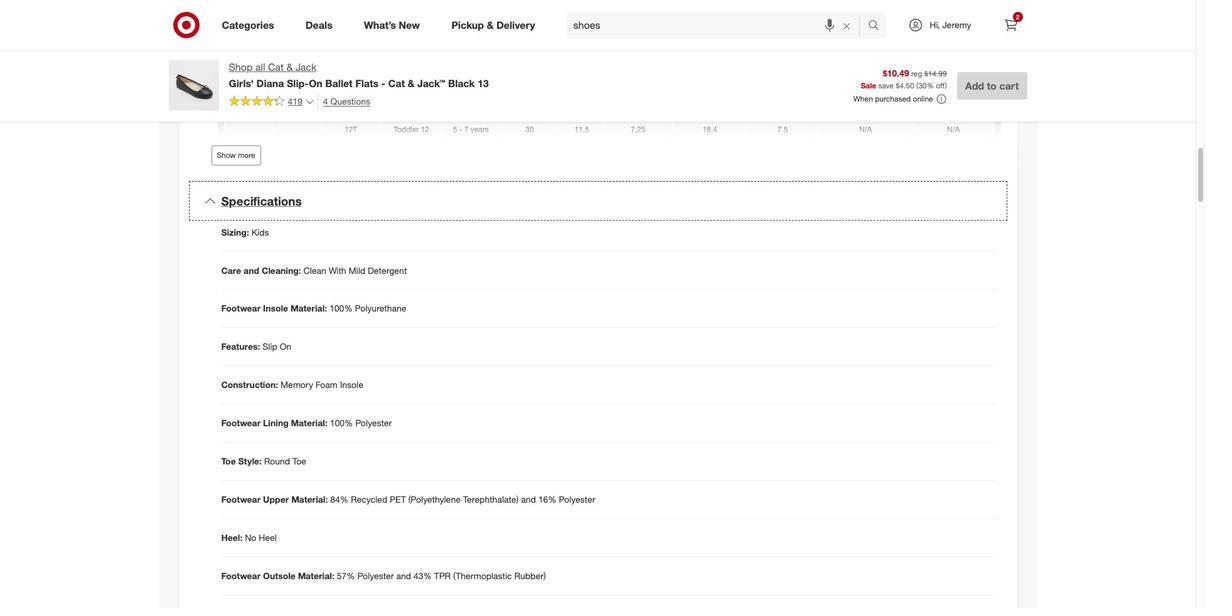 Task type: describe. For each thing, give the bounding box(es) containing it.
$
[[896, 81, 900, 91]]

rubber)
[[514, 572, 546, 582]]

heel: no heel
[[221, 533, 277, 544]]

footwear upper material: 84% recycled pet (polyethylene terephthalate) and 16% polyester
[[221, 495, 595, 506]]

100% for polyurethane
[[330, 304, 353, 314]]

footwear for footwear lining material:
[[221, 418, 261, 429]]

delivery
[[497, 19, 535, 31]]

purchased
[[875, 94, 911, 104]]

add to cart
[[965, 80, 1019, 92]]

(
[[917, 81, 919, 91]]

heel:
[[221, 533, 243, 544]]

pickup & delivery link
[[441, 11, 551, 39]]

add to cart button
[[957, 72, 1027, 100]]

16%
[[538, 495, 557, 506]]

style:
[[238, 457, 262, 467]]

sale
[[861, 81, 876, 91]]

1 horizontal spatial and
[[396, 572, 411, 582]]

slip
[[263, 342, 277, 352]]

shop
[[229, 61, 253, 73]]

categories
[[222, 19, 274, 31]]

care
[[221, 265, 241, 276]]

slip-
[[287, 77, 309, 90]]

save
[[879, 81, 894, 91]]

construction: memory foam insole
[[221, 380, 363, 391]]

search button
[[863, 11, 893, 41]]

13
[[478, 77, 489, 90]]

foam
[[316, 380, 338, 391]]

$14.99
[[925, 69, 947, 79]]

when
[[854, 94, 873, 104]]

when purchased online
[[854, 94, 933, 104]]

online
[[913, 94, 933, 104]]

)
[[945, 81, 947, 91]]

pickup
[[451, 19, 484, 31]]

sizing: kids
[[221, 227, 269, 238]]

jeremy
[[943, 19, 972, 30]]

all
[[255, 61, 265, 73]]

kids
[[252, 227, 269, 238]]

ballet
[[325, 77, 353, 90]]

footwear for footwear upper material:
[[221, 495, 261, 506]]

material: for footwear upper material:
[[291, 495, 328, 506]]

to
[[987, 80, 997, 92]]

$10.49 reg $14.99 sale save $ 4.50 ( 30 % off )
[[861, 68, 947, 91]]

footwear outsole material: 57% polyester and 43% tpr (thermoplastic rubber)
[[221, 572, 546, 582]]

30
[[919, 81, 927, 91]]

features:
[[221, 342, 260, 352]]

features: slip on
[[221, 342, 291, 352]]

1 horizontal spatial insole
[[340, 380, 363, 391]]

cleaning:
[[262, 265, 301, 276]]

round
[[264, 457, 290, 467]]

4 questions link
[[318, 95, 370, 109]]

4.50
[[900, 81, 914, 91]]

show
[[217, 150, 236, 160]]

sizing:
[[221, 227, 249, 238]]

clean
[[304, 265, 326, 276]]

419
[[288, 96, 303, 107]]

0 vertical spatial cat
[[268, 61, 284, 73]]

more
[[238, 150, 255, 160]]

-
[[381, 77, 386, 90]]

specifications button
[[189, 181, 1007, 221]]

tpr
[[434, 572, 451, 582]]

57%
[[337, 572, 355, 582]]

jack™
[[417, 77, 445, 90]]

$10.49
[[883, 68, 909, 79]]

footwear insole material: 100% polyurethane
[[221, 304, 407, 314]]

deals link
[[295, 11, 348, 39]]

pet
[[390, 495, 406, 506]]

hi,
[[930, 19, 940, 30]]

detergent
[[368, 265, 407, 276]]

1 vertical spatial polyester
[[559, 495, 595, 506]]

hi, jeremy
[[930, 19, 972, 30]]

(thermoplastic
[[453, 572, 512, 582]]

jack
[[296, 61, 317, 73]]

material: for footwear outsole material:
[[298, 572, 335, 582]]

show more button
[[211, 145, 261, 165]]

What can we help you find? suggestions appear below search field
[[566, 11, 872, 39]]

on inside shop all cat & jack girls' diana slip-on ballet flats - cat & jack™ black 13
[[309, 77, 323, 90]]

material: for footwear lining material:
[[291, 418, 328, 429]]

43%
[[414, 572, 432, 582]]

what's new link
[[353, 11, 436, 39]]



Task type: locate. For each thing, give the bounding box(es) containing it.
1 100% from the top
[[330, 304, 353, 314]]

girls'
[[229, 77, 254, 90]]

0 horizontal spatial &
[[287, 61, 293, 73]]

2 toe from the left
[[292, 457, 306, 467]]

0 vertical spatial 100%
[[330, 304, 353, 314]]

100%
[[330, 304, 353, 314], [330, 418, 353, 429]]

2 horizontal spatial &
[[487, 19, 494, 31]]

0 horizontal spatial insole
[[263, 304, 288, 314]]

and right 'care'
[[244, 265, 259, 276]]

material: right lining at the left of page
[[291, 418, 328, 429]]

0 horizontal spatial on
[[280, 342, 291, 352]]

shop all cat & jack girls' diana slip-on ballet flats - cat & jack™ black 13
[[229, 61, 489, 90]]

footwear left lining at the left of page
[[221, 418, 261, 429]]

cart
[[1000, 80, 1019, 92]]

84%
[[330, 495, 349, 506]]

& inside pickup & delivery link
[[487, 19, 494, 31]]

& left jack
[[287, 61, 293, 73]]

material: for footwear insole material:
[[291, 304, 327, 314]]

on right the slip
[[280, 342, 291, 352]]

on
[[309, 77, 323, 90], [280, 342, 291, 352]]

1 vertical spatial &
[[287, 61, 293, 73]]

4 footwear from the top
[[221, 572, 261, 582]]

lining
[[263, 418, 289, 429]]

4 questions
[[323, 96, 370, 107]]

outsole
[[263, 572, 296, 582]]

0 vertical spatial and
[[244, 265, 259, 276]]

footwear left outsole
[[221, 572, 261, 582]]

questions
[[331, 96, 370, 107]]

flats
[[355, 77, 379, 90]]

what's new
[[364, 19, 420, 31]]

0 horizontal spatial toe
[[221, 457, 236, 467]]

with
[[329, 265, 346, 276]]

polyester for footwear lining material: 100% polyester
[[355, 418, 392, 429]]

100% down foam
[[330, 418, 353, 429]]

toe left style:
[[221, 457, 236, 467]]

mild
[[349, 265, 365, 276]]

pickup & delivery
[[451, 19, 535, 31]]

polyester for footwear outsole material: 57% polyester and 43% tpr (thermoplastic rubber)
[[357, 572, 394, 582]]

upper
[[263, 495, 289, 506]]

4
[[323, 96, 328, 107]]

terephthalate)
[[463, 495, 519, 506]]

and left 16%
[[521, 495, 536, 506]]

on down jack
[[309, 77, 323, 90]]

polyester
[[355, 418, 392, 429], [559, 495, 595, 506], [357, 572, 394, 582]]

& right 'pickup'
[[487, 19, 494, 31]]

new
[[399, 19, 420, 31]]

insole right foam
[[340, 380, 363, 391]]

%
[[927, 81, 934, 91]]

polyurethane
[[355, 304, 407, 314]]

cat right -
[[388, 77, 405, 90]]

cat right all
[[268, 61, 284, 73]]

2 vertical spatial &
[[408, 77, 415, 90]]

0 vertical spatial on
[[309, 77, 323, 90]]

memory
[[281, 380, 313, 391]]

1 vertical spatial cat
[[388, 77, 405, 90]]

2
[[1016, 13, 1020, 21]]

black
[[448, 77, 475, 90]]

419 link
[[229, 95, 315, 110]]

2 vertical spatial polyester
[[357, 572, 394, 582]]

off
[[936, 81, 945, 91]]

&
[[487, 19, 494, 31], [287, 61, 293, 73], [408, 77, 415, 90]]

image of girls' diana slip-on ballet flats - cat & jack™ black 13 image
[[169, 60, 219, 110]]

1 horizontal spatial toe
[[292, 457, 306, 467]]

diana
[[256, 77, 284, 90]]

& left the jack™
[[408, 77, 415, 90]]

1 vertical spatial 100%
[[330, 418, 353, 429]]

heel
[[259, 533, 277, 544]]

2 100% from the top
[[330, 418, 353, 429]]

care and cleaning: clean with mild detergent
[[221, 265, 407, 276]]

2 link
[[997, 11, 1025, 39]]

insole up the slip
[[263, 304, 288, 314]]

material: left 84%
[[291, 495, 328, 506]]

what's
[[364, 19, 396, 31]]

0 horizontal spatial and
[[244, 265, 259, 276]]

1 vertical spatial and
[[521, 495, 536, 506]]

toe right round
[[292, 457, 306, 467]]

0 vertical spatial polyester
[[355, 418, 392, 429]]

1 footwear from the top
[[221, 304, 261, 314]]

footwear
[[221, 304, 261, 314], [221, 418, 261, 429], [221, 495, 261, 506], [221, 572, 261, 582]]

and
[[244, 265, 259, 276], [521, 495, 536, 506], [396, 572, 411, 582]]

footwear lining material: 100% polyester
[[221, 418, 392, 429]]

0 vertical spatial insole
[[263, 304, 288, 314]]

100% down the with in the top of the page
[[330, 304, 353, 314]]

footwear left upper
[[221, 495, 261, 506]]

0 horizontal spatial cat
[[268, 61, 284, 73]]

toe style: round toe
[[221, 457, 306, 467]]

insole
[[263, 304, 288, 314], [340, 380, 363, 391]]

1 vertical spatial on
[[280, 342, 291, 352]]

2 vertical spatial and
[[396, 572, 411, 582]]

show more
[[217, 150, 255, 160]]

material:
[[291, 304, 327, 314], [291, 418, 328, 429], [291, 495, 328, 506], [298, 572, 335, 582]]

specifications
[[221, 194, 302, 208]]

(polyethylene
[[408, 495, 461, 506]]

2 footwear from the top
[[221, 418, 261, 429]]

cat
[[268, 61, 284, 73], [388, 77, 405, 90]]

and left 43% on the bottom left of page
[[396, 572, 411, 582]]

add
[[965, 80, 984, 92]]

100% for polyester
[[330, 418, 353, 429]]

1 horizontal spatial &
[[408, 77, 415, 90]]

footwear for footwear outsole material:
[[221, 572, 261, 582]]

0 vertical spatial &
[[487, 19, 494, 31]]

reg
[[911, 69, 922, 79]]

2 horizontal spatial and
[[521, 495, 536, 506]]

material: left 57%
[[298, 572, 335, 582]]

recycled
[[351, 495, 387, 506]]

1 horizontal spatial cat
[[388, 77, 405, 90]]

deals
[[306, 19, 333, 31]]

material: down "care and cleaning: clean with mild detergent"
[[291, 304, 327, 314]]

1 toe from the left
[[221, 457, 236, 467]]

search
[[863, 20, 893, 32]]

3 footwear from the top
[[221, 495, 261, 506]]

categories link
[[211, 11, 290, 39]]

no
[[245, 533, 256, 544]]

footwear for footwear insole material:
[[221, 304, 261, 314]]

1 vertical spatial insole
[[340, 380, 363, 391]]

1 horizontal spatial on
[[309, 77, 323, 90]]

footwear up features:
[[221, 304, 261, 314]]

construction:
[[221, 380, 278, 391]]



Task type: vqa. For each thing, say whether or not it's contained in the screenshot.


